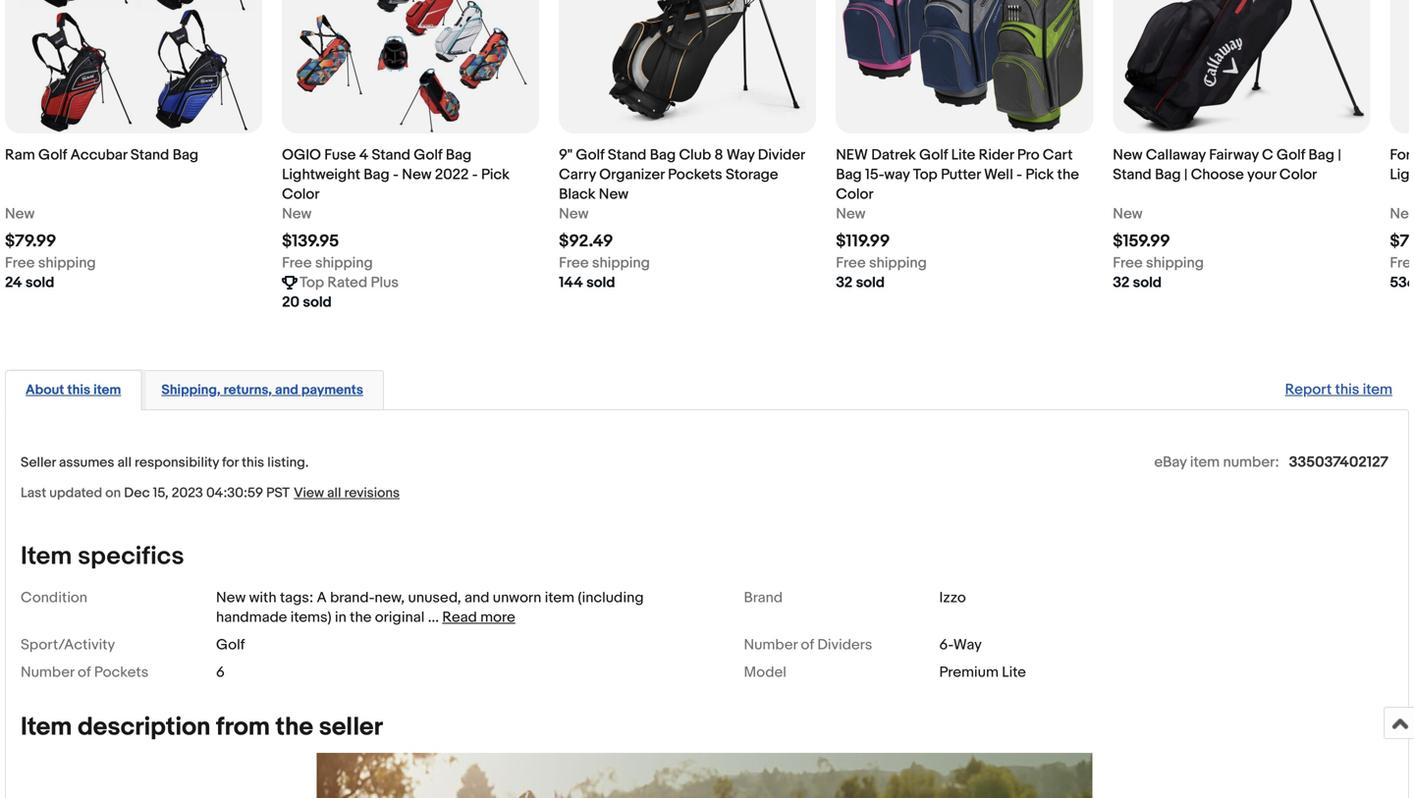 Task type: vqa. For each thing, say whether or not it's contained in the screenshot.
bottommost Now
no



Task type: describe. For each thing, give the bounding box(es) containing it.
bag inside 9" golf stand bag club 8 way divider carry organizer pockets storage black new new $92.49 free shipping 144 sold
[[650, 146, 676, 164]]

free shipping text field for $92.49
[[559, 253, 650, 273]]

golf inside 'new callaway fairway c golf bag | stand bag  | choose your color'
[[1277, 146, 1305, 164]]

- inside new datrek golf lite rider pro cart bag 15-way top putter well - pick the color new $119.99 free shipping 32 sold
[[1017, 166, 1022, 184]]

536 text field
[[1390, 273, 1414, 293]]

15-
[[865, 166, 884, 184]]

item for item description from the seller
[[21, 712, 72, 743]]

$139.95
[[282, 231, 339, 252]]

shipping, returns, and payments button
[[161, 381, 363, 400]]

this for about
[[67, 382, 90, 399]]

c
[[1262, 146, 1273, 164]]

unworn
[[493, 589, 542, 607]]

fuse
[[324, 146, 356, 164]]

color inside new datrek golf lite rider pro cart bag 15-way top putter well - pick the color new $119.99 free shipping 32 sold
[[836, 186, 874, 203]]

read more button
[[442, 609, 515, 627]]

free inside ogio fuse 4 stand golf bag lightweight bag - new 2022 - pick color new $139.95 free shipping
[[282, 254, 312, 272]]

32 sold text field
[[1113, 273, 1162, 293]]

more
[[480, 609, 515, 627]]

condition
[[21, 589, 87, 607]]

15,
[[153, 485, 169, 502]]

9" golf stand bag club 8 way divider carry organizer pockets storage black new new $92.49 free shipping 144 sold
[[559, 146, 805, 292]]

new callaway fairway c golf bag | stand bag  | choose your color
[[1113, 146, 1341, 184]]

2023
[[172, 485, 203, 502]]

1 horizontal spatial this
[[242, 455, 264, 471]]

20 sold text field
[[282, 293, 332, 312]]

returns,
[[224, 382, 272, 399]]

shipping inside new $79.99 free shipping 24 sold
[[38, 254, 96, 272]]

pst
[[266, 485, 290, 502]]

responsibility
[[135, 455, 219, 471]]

sold inside new $79.99 free shipping 24 sold
[[25, 274, 54, 292]]

ebay
[[1154, 454, 1187, 471]]

seller
[[21, 455, 56, 471]]

fairway
[[1209, 146, 1259, 164]]

golf inside 9" golf stand bag club 8 way divider carry organizer pockets storage black new new $92.49 free shipping 144 sold
[[576, 146, 605, 164]]

bag down callaway
[[1155, 166, 1181, 184]]

1 horizontal spatial lite
[[1002, 664, 1026, 682]]

1 vertical spatial |
[[1184, 166, 1188, 184]]

sold inside new $159.99 free shipping 32 sold
[[1133, 274, 1162, 292]]

$119.99 text field
[[836, 231, 890, 252]]

item right ebay
[[1190, 454, 1220, 471]]

shipping inside new datrek golf lite rider pro cart bag 15-way top putter well - pick the color new $119.99 free shipping 32 sold
[[869, 254, 927, 272]]

stand right accubar
[[131, 146, 169, 164]]

way inside 9" golf stand bag club 8 way divider carry organizer pockets storage black new new $92.49 free shipping 144 sold
[[727, 146, 755, 164]]

new $79 free 536
[[1390, 205, 1414, 292]]

premium lite
[[939, 664, 1026, 682]]

new inside new datrek golf lite rider pro cart bag 15-way top putter well - pick the color new $119.99 free shipping 32 sold
[[836, 205, 866, 223]]

report this item link
[[1275, 371, 1402, 409]]

536
[[1390, 274, 1414, 292]]

...
[[428, 609, 439, 627]]

bag down 4
[[364, 166, 390, 184]]

callaway
[[1146, 146, 1206, 164]]

new,
[[375, 589, 405, 607]]

a
[[317, 589, 327, 607]]

for
[[222, 455, 239, 471]]

6 free from the left
[[1390, 254, 1414, 272]]

items)
[[290, 609, 332, 627]]

$79 text field
[[1390, 231, 1414, 252]]

tab list containing about this item
[[5, 366, 1409, 410]]

shipping inside 9" golf stand bag club 8 way divider carry organizer pockets storage black new new $92.49 free shipping 144 sold
[[592, 254, 650, 272]]

new inside new $159.99 free shipping 32 sold
[[1113, 205, 1143, 223]]

new text field for $92.49
[[559, 204, 589, 224]]

cart
[[1043, 146, 1073, 164]]

seller
[[319, 712, 383, 743]]

payments
[[301, 382, 363, 399]]

top inside text field
[[300, 274, 324, 292]]

color inside ogio fuse 4 stand golf bag lightweight bag - new 2022 - pick color new $139.95 free shipping
[[282, 186, 320, 203]]

original
[[375, 609, 425, 627]]

handmade
[[216, 609, 287, 627]]

putter
[[941, 166, 981, 184]]

divider
[[758, 146, 805, 164]]

new text field for $79
[[1390, 204, 1414, 224]]

golf up 6 on the left of the page
[[216, 636, 245, 654]]

item specifics
[[21, 542, 184, 572]]

item inside new with tags: a brand-new, unused, and unworn item (including handmade items) in the original ...
[[545, 589, 575, 607]]

listing.
[[267, 455, 309, 471]]

free inside new datrek golf lite rider pro cart bag 15-way top putter well - pick the color new $119.99 free shipping 32 sold
[[836, 254, 866, 272]]

new datrek golf lite rider pro cart bag 15-way top putter well - pick the color new $119.99 free shipping 32 sold
[[836, 146, 1079, 292]]

32 sold text field
[[836, 273, 885, 293]]

way
[[884, 166, 910, 184]]

0 horizontal spatial all
[[117, 455, 132, 471]]

plus
[[371, 274, 399, 292]]

20
[[282, 294, 300, 311]]

from
[[216, 712, 270, 743]]

new inside new with tags: a brand-new, unused, and unworn item (including handmade items) in the original ...
[[216, 589, 246, 607]]

izzo
[[939, 589, 966, 607]]

9"
[[559, 146, 573, 164]]

20 sold
[[282, 294, 332, 311]]

club
[[679, 146, 711, 164]]

item right report
[[1363, 381, 1393, 399]]

shipping,
[[161, 382, 221, 399]]

pockets inside 9" golf stand bag club 8 way divider carry organizer pockets storage black new new $92.49 free shipping 144 sold
[[668, 166, 723, 184]]

335037402127
[[1289, 454, 1389, 471]]

unused,
[[408, 589, 461, 607]]

item for item specifics
[[21, 542, 72, 572]]

ram
[[5, 146, 35, 164]]

sold inside 9" golf stand bag club 8 way divider carry organizer pockets storage black new new $92.49 free shipping 144 sold
[[586, 274, 615, 292]]

2022
[[435, 166, 469, 184]]

number of pockets
[[21, 664, 149, 682]]

seller assumes all responsibility for this listing.
[[21, 455, 309, 471]]

in
[[335, 609, 347, 627]]

stand inside 'new callaway fairway c golf bag | stand bag  | choose your color'
[[1113, 166, 1152, 184]]

golf inside ogio fuse 4 stand golf bag lightweight bag - new 2022 - pick color new $139.95 free shipping
[[414, 146, 442, 164]]

forg
[[1390, 146, 1414, 184]]

storage
[[726, 166, 778, 184]]

datrek
[[871, 146, 916, 164]]

read more
[[442, 609, 515, 627]]

on
[[105, 485, 121, 502]]

ebay item number: 335037402127
[[1154, 454, 1389, 471]]

the inside new with tags: a brand-new, unused, and unworn item (including handmade items) in the original ...
[[350, 609, 372, 627]]

color inside 'new callaway fairway c golf bag | stand bag  | choose your color'
[[1280, 166, 1317, 184]]

updated
[[49, 485, 102, 502]]

brand-
[[330, 589, 375, 607]]

number for number of pockets
[[21, 664, 74, 682]]

about
[[26, 382, 64, 399]]

carry
[[559, 166, 596, 184]]

6
[[216, 664, 225, 682]]

lightweight
[[282, 166, 360, 184]]

144
[[559, 274, 583, 292]]

1 horizontal spatial all
[[327, 485, 341, 502]]

new up $139.95
[[282, 205, 312, 223]]



Task type: locate. For each thing, give the bounding box(es) containing it.
0 vertical spatial top
[[913, 166, 938, 184]]

bag inside new datrek golf lite rider pro cart bag 15-way top putter well - pick the color new $119.99 free shipping 32 sold
[[836, 166, 862, 184]]

ogio fuse 4 stand golf bag lightweight bag - new 2022 - pick color new $139.95 free shipping
[[282, 146, 510, 272]]

1 vertical spatial pockets
[[94, 664, 149, 682]]

and inside button
[[275, 382, 298, 399]]

new up $79 text box
[[1390, 205, 1414, 223]]

$79.99 text field
[[5, 231, 56, 252]]

Free shipping text field
[[559, 253, 650, 273], [836, 253, 927, 273], [1113, 253, 1204, 273]]

this right for
[[242, 455, 264, 471]]

new text field down black at the left top
[[559, 204, 589, 224]]

shipping inside new $159.99 free shipping 32 sold
[[1146, 254, 1204, 272]]

2 horizontal spatial the
[[1057, 166, 1079, 184]]

Top Rated Plus text field
[[300, 273, 399, 293]]

1 horizontal spatial color
[[836, 186, 874, 203]]

pockets down club
[[668, 166, 723, 184]]

1 vertical spatial number
[[21, 664, 74, 682]]

4 shipping from the left
[[869, 254, 927, 272]]

sold inside text field
[[303, 294, 332, 311]]

1 horizontal spatial number
[[744, 636, 798, 654]]

bag down new
[[836, 166, 862, 184]]

free up 32 sold text box
[[836, 254, 866, 272]]

pick right 2022
[[481, 166, 510, 184]]

new left callaway
[[1113, 146, 1143, 164]]

shipping down $159.99
[[1146, 254, 1204, 272]]

0 horizontal spatial color
[[282, 186, 320, 203]]

1 pick from the left
[[481, 166, 510, 184]]

32
[[836, 274, 853, 292], [1113, 274, 1130, 292]]

bag right c
[[1309, 146, 1335, 164]]

32 inside new $159.99 free shipping 32 sold
[[1113, 274, 1130, 292]]

32 inside new datrek golf lite rider pro cart bag 15-way top putter well - pick the color new $119.99 free shipping 32 sold
[[836, 274, 853, 292]]

1 horizontal spatial of
[[801, 636, 814, 654]]

24 sold text field
[[5, 273, 54, 293]]

color
[[1280, 166, 1317, 184], [282, 186, 320, 203], [836, 186, 874, 203]]

of down sport/activity in the left bottom of the page
[[78, 664, 91, 682]]

new $159.99 free shipping 32 sold
[[1113, 205, 1204, 292]]

(including
[[578, 589, 644, 607]]

lite
[[951, 146, 975, 164], [1002, 664, 1026, 682]]

5 free from the left
[[1113, 254, 1143, 272]]

24
[[5, 274, 22, 292]]

free shipping text field for $79.99
[[5, 253, 96, 273]]

report this item
[[1285, 381, 1393, 399]]

new text field for $119.99
[[836, 204, 866, 224]]

item down number of pockets
[[21, 712, 72, 743]]

way right 8
[[727, 146, 755, 164]]

1 new text field from the left
[[5, 204, 35, 224]]

rated
[[327, 274, 368, 292]]

new text field up $119.99 text box
[[836, 204, 866, 224]]

description
[[78, 712, 211, 743]]

0 vertical spatial the
[[1057, 166, 1079, 184]]

1 free shipping text field from the left
[[559, 253, 650, 273]]

number of dividers
[[744, 636, 873, 654]]

tags:
[[280, 589, 313, 607]]

- right 'well'
[[1017, 166, 1022, 184]]

accubar
[[70, 146, 127, 164]]

144 sold text field
[[559, 273, 615, 293]]

1 vertical spatial and
[[465, 589, 489, 607]]

stand right 4
[[372, 146, 410, 164]]

new text field for $139.95
[[282, 204, 312, 224]]

2 shipping from the left
[[315, 254, 373, 272]]

1 new text field from the left
[[836, 204, 866, 224]]

free inside 9" golf stand bag club 8 way divider carry organizer pockets storage black new new $92.49 free shipping 144 sold
[[559, 254, 589, 272]]

0 horizontal spatial pick
[[481, 166, 510, 184]]

3 free from the left
[[559, 254, 589, 272]]

all up on
[[117, 455, 132, 471]]

new inside new $79.99 free shipping 24 sold
[[5, 205, 35, 223]]

golf inside new datrek golf lite rider pro cart bag 15-way top putter well - pick the color new $119.99 free shipping 32 sold
[[919, 146, 948, 164]]

1 horizontal spatial and
[[465, 589, 489, 607]]

0 horizontal spatial -
[[393, 166, 399, 184]]

sold down $119.99
[[856, 274, 885, 292]]

number up 'model'
[[744, 636, 798, 654]]

of
[[801, 636, 814, 654], [78, 664, 91, 682]]

new text field for $159.99
[[1113, 204, 1143, 224]]

the right in
[[350, 609, 372, 627]]

shipping up "24 sold" text field on the left top
[[38, 254, 96, 272]]

0 horizontal spatial the
[[276, 712, 313, 743]]

the down cart
[[1057, 166, 1079, 184]]

1 vertical spatial the
[[350, 609, 372, 627]]

1 shipping from the left
[[38, 254, 96, 272]]

top
[[913, 166, 938, 184], [300, 274, 324, 292]]

0 vertical spatial item
[[21, 542, 72, 572]]

brand
[[744, 589, 783, 607]]

bag left club
[[650, 146, 676, 164]]

0 horizontal spatial of
[[78, 664, 91, 682]]

0 horizontal spatial way
[[727, 146, 755, 164]]

0 vertical spatial |
[[1338, 146, 1341, 164]]

well
[[984, 166, 1013, 184]]

0 horizontal spatial |
[[1184, 166, 1188, 184]]

and right returns,
[[275, 382, 298, 399]]

2 horizontal spatial free shipping text field
[[1113, 253, 1204, 273]]

0 vertical spatial pockets
[[668, 166, 723, 184]]

new
[[1113, 146, 1143, 164], [402, 166, 432, 184], [599, 186, 629, 203], [5, 205, 35, 223], [282, 205, 312, 223], [559, 205, 589, 223], [836, 205, 866, 223], [1113, 205, 1143, 223], [1390, 205, 1414, 223], [216, 589, 246, 607]]

free up 32 sold text field at the right of page
[[1113, 254, 1143, 272]]

sold inside new datrek golf lite rider pro cart bag 15-way top putter well - pick the color new $119.99 free shipping 32 sold
[[856, 274, 885, 292]]

6-
[[939, 636, 954, 654]]

bag
[[173, 146, 199, 164], [446, 146, 472, 164], [650, 146, 676, 164], [1309, 146, 1335, 164], [364, 166, 390, 184], [836, 166, 862, 184], [1155, 166, 1181, 184]]

shipping up 144 sold text field
[[592, 254, 650, 272]]

free shipping text field down $92.49
[[559, 253, 650, 273]]

item right about
[[93, 382, 121, 399]]

free inside new $79.99 free shipping 24 sold
[[5, 254, 35, 272]]

pick inside ogio fuse 4 stand golf bag lightweight bag - new 2022 - pick color new $139.95 free shipping
[[481, 166, 510, 184]]

2 item from the top
[[21, 712, 72, 743]]

2 free shipping text field from the left
[[836, 253, 927, 273]]

new up $159.99 text box
[[1113, 205, 1143, 223]]

view all revisions link
[[290, 484, 400, 502]]

black
[[559, 186, 596, 203]]

top up 20 sold text field at left top
[[300, 274, 324, 292]]

0 horizontal spatial top
[[300, 274, 324, 292]]

view
[[294, 485, 324, 502]]

sold right 144
[[586, 274, 615, 292]]

pick down the pro
[[1026, 166, 1054, 184]]

ogio
[[282, 146, 321, 164]]

free shipping text field for $159.99
[[1113, 253, 1204, 273]]

and up read more button
[[465, 589, 489, 607]]

choose
[[1191, 166, 1244, 184]]

free shipping text field down $159.99 text box
[[1113, 253, 1204, 273]]

0 vertical spatial of
[[801, 636, 814, 654]]

way up premium
[[954, 636, 982, 654]]

0 horizontal spatial this
[[67, 382, 90, 399]]

$139.95 text field
[[282, 231, 339, 252]]

free shipping text field for $139.95
[[282, 253, 373, 273]]

shipping up rated on the left top of page
[[315, 254, 373, 272]]

| left forg
[[1338, 146, 1341, 164]]

0 horizontal spatial free shipping text field
[[559, 253, 650, 273]]

2 32 from the left
[[1113, 274, 1130, 292]]

stand down callaway
[[1113, 166, 1152, 184]]

read
[[442, 609, 477, 627]]

6-way
[[939, 636, 982, 654]]

of for dividers
[[801, 636, 814, 654]]

1 horizontal spatial pick
[[1026, 166, 1054, 184]]

color down 15-
[[836, 186, 874, 203]]

bag right accubar
[[173, 146, 199, 164]]

32 down $159.99 text box
[[1113, 274, 1130, 292]]

color right your
[[1280, 166, 1317, 184]]

new down organizer
[[599, 186, 629, 203]]

1 - from the left
[[393, 166, 399, 184]]

1 32 from the left
[[836, 274, 853, 292]]

0 vertical spatial all
[[117, 455, 132, 471]]

1 horizontal spatial free shipping text field
[[282, 253, 373, 273]]

golf up 2022
[[414, 146, 442, 164]]

item inside button
[[93, 382, 121, 399]]

1 vertical spatial way
[[954, 636, 982, 654]]

- left 2022
[[393, 166, 399, 184]]

3 shipping from the left
[[592, 254, 650, 272]]

0 horizontal spatial pockets
[[94, 664, 149, 682]]

new
[[836, 146, 868, 164]]

last updated on dec 15, 2023 04:30:59 pst view all revisions
[[21, 485, 400, 502]]

Free text field
[[1390, 253, 1414, 273]]

$159.99 text field
[[1113, 231, 1170, 252]]

New text field
[[5, 204, 35, 224], [282, 204, 312, 224], [559, 204, 589, 224], [1113, 204, 1143, 224]]

free shipping text field for $119.99
[[836, 253, 927, 273]]

item right "unworn"
[[545, 589, 575, 607]]

top right way
[[913, 166, 938, 184]]

the right "from"
[[276, 712, 313, 743]]

1 horizontal spatial top
[[913, 166, 938, 184]]

0 vertical spatial lite
[[951, 146, 975, 164]]

3 - from the left
[[1017, 166, 1022, 184]]

4 free from the left
[[836, 254, 866, 272]]

item up condition
[[21, 542, 72, 572]]

pro
[[1017, 146, 1040, 164]]

ram golf accubar stand bag
[[5, 146, 199, 164]]

new $79.99 free shipping 24 sold
[[5, 205, 96, 292]]

new left 2022
[[402, 166, 432, 184]]

item
[[1363, 381, 1393, 399], [93, 382, 121, 399], [1190, 454, 1220, 471], [545, 589, 575, 607]]

2 vertical spatial the
[[276, 712, 313, 743]]

$92.49 text field
[[559, 231, 613, 252]]

new text field up $79.99
[[5, 204, 35, 224]]

0 horizontal spatial free shipping text field
[[5, 253, 96, 273]]

new text field up $139.95
[[282, 204, 312, 224]]

free shipping text field down $139.95
[[282, 253, 373, 273]]

and inside new with tags: a brand-new, unused, and unworn item (including handmade items) in the original ...
[[465, 589, 489, 607]]

pockets up the 'description'
[[94, 664, 149, 682]]

2 new text field from the left
[[1390, 204, 1414, 224]]

number down sport/activity in the left bottom of the page
[[21, 664, 74, 682]]

free up 144
[[559, 254, 589, 272]]

shipping inside ogio fuse 4 stand golf bag lightweight bag - new 2022 - pick color new $139.95 free shipping
[[315, 254, 373, 272]]

2 horizontal spatial color
[[1280, 166, 1317, 184]]

golf right ram
[[38, 146, 67, 164]]

1 horizontal spatial |
[[1338, 146, 1341, 164]]

1 horizontal spatial way
[[954, 636, 982, 654]]

free up the '536' text field
[[1390, 254, 1414, 272]]

0 horizontal spatial number
[[21, 664, 74, 682]]

0 horizontal spatial and
[[275, 382, 298, 399]]

golf right c
[[1277, 146, 1305, 164]]

free up 24
[[5, 254, 35, 272]]

stand
[[131, 146, 169, 164], [372, 146, 410, 164], [608, 146, 647, 164], [1113, 166, 1152, 184]]

2 horizontal spatial -
[[1017, 166, 1022, 184]]

new up $119.99 text box
[[836, 205, 866, 223]]

1 vertical spatial lite
[[1002, 664, 1026, 682]]

number
[[744, 636, 798, 654], [21, 664, 74, 682]]

0 horizontal spatial lite
[[951, 146, 975, 164]]

sold right 24
[[25, 274, 54, 292]]

1 horizontal spatial free shipping text field
[[836, 253, 927, 273]]

sport/activity
[[21, 636, 115, 654]]

rider
[[979, 146, 1014, 164]]

assumes
[[59, 455, 114, 471]]

all
[[117, 455, 132, 471], [327, 485, 341, 502]]

premium
[[939, 664, 999, 682]]

free inside new $159.99 free shipping 32 sold
[[1113, 254, 1143, 272]]

4
[[359, 146, 368, 164]]

1 item from the top
[[21, 542, 72, 572]]

$159.99
[[1113, 231, 1170, 252]]

stand inside 9" golf stand bag club 8 way divider carry organizer pockets storage black new new $92.49 free shipping 144 sold
[[608, 146, 647, 164]]

1 free from the left
[[5, 254, 35, 272]]

New text field
[[836, 204, 866, 224], [1390, 204, 1414, 224]]

04:30:59
[[206, 485, 263, 502]]

golf up putter
[[919, 146, 948, 164]]

4 new text field from the left
[[1113, 204, 1143, 224]]

pick inside new datrek golf lite rider pro cart bag 15-way top putter well - pick the color new $119.99 free shipping 32 sold
[[1026, 166, 1054, 184]]

new up $79.99
[[5, 205, 35, 223]]

item
[[21, 542, 72, 572], [21, 712, 72, 743]]

sold right 20
[[303, 294, 332, 311]]

2 free from the left
[[282, 254, 312, 272]]

new text field for $79.99
[[5, 204, 35, 224]]

sold
[[25, 274, 54, 292], [586, 274, 615, 292], [856, 274, 885, 292], [1133, 274, 1162, 292], [303, 294, 332, 311]]

sold down $159.99
[[1133, 274, 1162, 292]]

3 free shipping text field from the left
[[1113, 253, 1204, 273]]

1 horizontal spatial new text field
[[1390, 204, 1414, 224]]

dec
[[124, 485, 150, 502]]

3 new text field from the left
[[559, 204, 589, 224]]

new inside 'new callaway fairway c golf bag | stand bag  | choose your color'
[[1113, 146, 1143, 164]]

0 vertical spatial and
[[275, 382, 298, 399]]

8
[[715, 146, 723, 164]]

free shipping text field down $119.99
[[836, 253, 927, 273]]

free down $139.95 text field
[[282, 254, 312, 272]]

new down black at the left top
[[559, 205, 589, 223]]

this
[[1335, 381, 1360, 399], [67, 382, 90, 399], [242, 455, 264, 471]]

top inside new datrek golf lite rider pro cart bag 15-way top putter well - pick the color new $119.99 free shipping 32 sold
[[913, 166, 938, 184]]

0 vertical spatial number
[[744, 636, 798, 654]]

lite up putter
[[951, 146, 975, 164]]

0 horizontal spatial 32
[[836, 274, 853, 292]]

1 vertical spatial top
[[300, 274, 324, 292]]

this right report
[[1335, 381, 1360, 399]]

$79.99
[[5, 231, 56, 252]]

$92.49
[[559, 231, 613, 252]]

32 down $119.99
[[836, 274, 853, 292]]

dividers
[[817, 636, 873, 654]]

new up handmade
[[216, 589, 246, 607]]

0 horizontal spatial new text field
[[836, 204, 866, 224]]

tab list
[[5, 366, 1409, 410]]

of left dividers
[[801, 636, 814, 654]]

2 new text field from the left
[[282, 204, 312, 224]]

1 free shipping text field from the left
[[5, 253, 96, 273]]

golf up carry
[[576, 146, 605, 164]]

number for number of dividers
[[744, 636, 798, 654]]

|
[[1338, 146, 1341, 164], [1184, 166, 1188, 184]]

bag up 2022
[[446, 146, 472, 164]]

1 horizontal spatial the
[[350, 609, 372, 627]]

shipping down $119.99
[[869, 254, 927, 272]]

new text field up $159.99 text box
[[1113, 204, 1143, 224]]

1 vertical spatial of
[[78, 664, 91, 682]]

2 horizontal spatial this
[[1335, 381, 1360, 399]]

of for pockets
[[78, 664, 91, 682]]

model
[[744, 664, 787, 682]]

free shipping text field down $79.99
[[5, 253, 96, 273]]

2 - from the left
[[472, 166, 478, 184]]

1 vertical spatial all
[[327, 485, 341, 502]]

and
[[275, 382, 298, 399], [465, 589, 489, 607]]

new with tags: a brand-new, unused, and unworn item (including handmade items) in the original ...
[[216, 589, 644, 627]]

this inside button
[[67, 382, 90, 399]]

top rated plus
[[300, 274, 399, 292]]

1 horizontal spatial pockets
[[668, 166, 723, 184]]

color down the lightweight
[[282, 186, 320, 203]]

the inside new datrek golf lite rider pro cart bag 15-way top putter well - pick the color new $119.99 free shipping 32 sold
[[1057, 166, 1079, 184]]

specifics
[[78, 542, 184, 572]]

Free shipping text field
[[5, 253, 96, 273], [282, 253, 373, 273]]

shipping, returns, and payments
[[161, 382, 363, 399]]

pockets
[[668, 166, 723, 184], [94, 664, 149, 682]]

stand inside ogio fuse 4 stand golf bag lightweight bag - new 2022 - pick color new $139.95 free shipping
[[372, 146, 410, 164]]

lite right premium
[[1002, 664, 1026, 682]]

stand up organizer
[[608, 146, 647, 164]]

1 vertical spatial item
[[21, 712, 72, 743]]

2 pick from the left
[[1026, 166, 1054, 184]]

shipping
[[38, 254, 96, 272], [315, 254, 373, 272], [592, 254, 650, 272], [869, 254, 927, 272], [1146, 254, 1204, 272]]

5 shipping from the left
[[1146, 254, 1204, 272]]

0 vertical spatial way
[[727, 146, 755, 164]]

lite inside new datrek golf lite rider pro cart bag 15-way top putter well - pick the color new $119.99 free shipping 32 sold
[[951, 146, 975, 164]]

this for report
[[1335, 381, 1360, 399]]

| down callaway
[[1184, 166, 1188, 184]]

item description from the seller
[[21, 712, 383, 743]]

this right about
[[67, 382, 90, 399]]

1 horizontal spatial 32
[[1113, 274, 1130, 292]]

1 horizontal spatial -
[[472, 166, 478, 184]]

your
[[1247, 166, 1276, 184]]

new text field up $79 text box
[[1390, 204, 1414, 224]]

last
[[21, 485, 46, 502]]

2 free shipping text field from the left
[[282, 253, 373, 273]]

- right 2022
[[472, 166, 478, 184]]

all right view in the left of the page
[[327, 485, 341, 502]]



